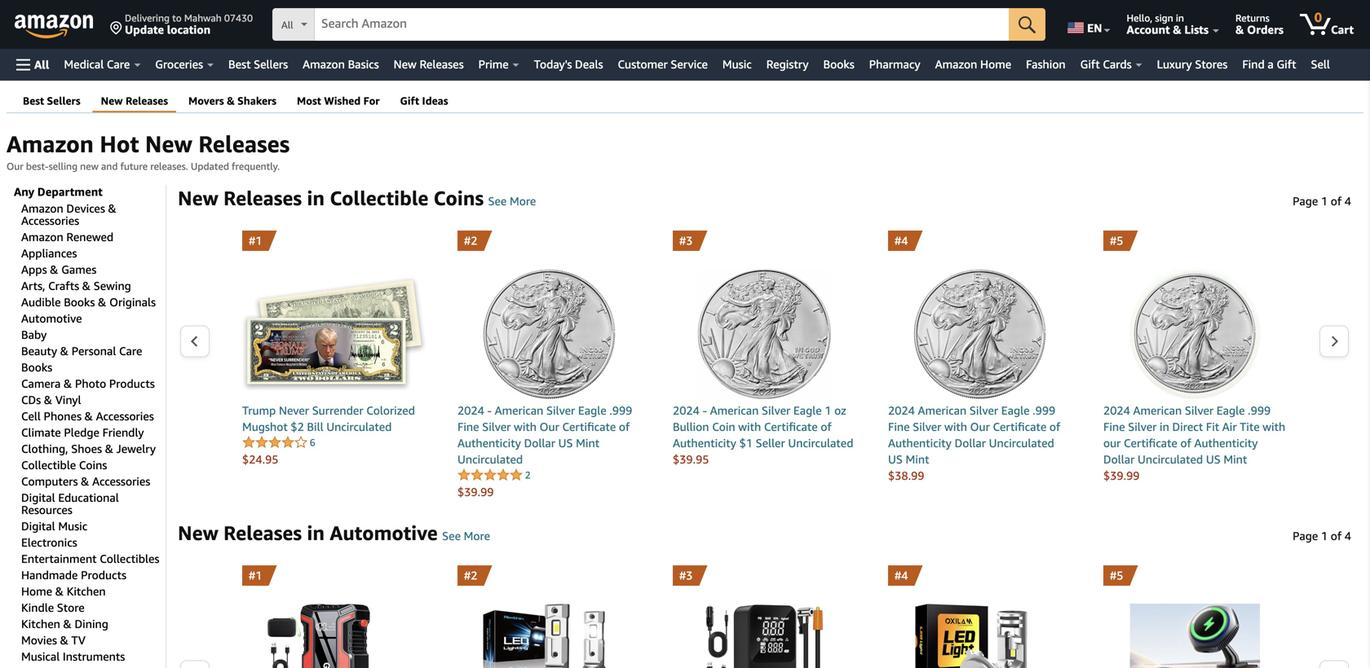 Task type: locate. For each thing, give the bounding box(es) containing it.
best sellers link up shakers
[[221, 53, 295, 76]]

best-
[[26, 161, 49, 172]]

dollar
[[524, 437, 555, 450], [955, 437, 986, 450], [1104, 453, 1135, 467]]

kitchen down handmade products link in the left bottom of the page
[[67, 585, 106, 599]]

silver left direct
[[1128, 420, 1157, 434]]

1 4 from the top
[[1345, 195, 1352, 208]]

gift ideas link
[[400, 95, 448, 108]]

1 - from the left
[[487, 404, 492, 418]]

uncirculated down oz
[[788, 437, 854, 450]]

cards
[[1103, 58, 1132, 71]]

cell
[[21, 410, 41, 423]]

1 vertical spatial best sellers
[[23, 95, 80, 107]]

tree
[[14, 185, 166, 669]]

see more link
[[488, 195, 536, 208], [442, 530, 490, 543]]

amazon up most wished for
[[303, 58, 345, 71]]

cds
[[21, 394, 41, 407]]

find
[[1243, 58, 1265, 71]]

1 vertical spatial kitchen
[[21, 618, 60, 631]]

gift left ideas at the top left of page
[[400, 95, 419, 107]]

$39.99 link down direct
[[1104, 468, 1287, 484]]

uncirculated down direct
[[1138, 453, 1203, 467]]

books link
[[816, 53, 862, 76], [21, 361, 52, 374]]

#1 for automotive
[[249, 569, 262, 583]]

0 horizontal spatial music
[[58, 520, 87, 533]]

2 vertical spatial 1
[[1321, 530, 1328, 543]]

1 2024 from the left
[[458, 404, 484, 418]]

0 vertical spatial coins
[[434, 186, 484, 210]]

silver up the seller
[[762, 404, 791, 418]]

0 vertical spatial books link
[[816, 53, 862, 76]]

best sellers
[[228, 58, 288, 71], [23, 95, 80, 107]]

friendly
[[102, 426, 144, 440]]

new
[[394, 58, 417, 71], [101, 95, 123, 107], [145, 131, 192, 158], [178, 186, 218, 210], [178, 522, 218, 545]]

1 vertical spatial 1
[[825, 404, 832, 418]]

group
[[21, 199, 166, 669]]

amazon for hot
[[7, 131, 94, 158]]

1 #1 from the top
[[249, 234, 262, 248]]

fashion link
[[1019, 53, 1073, 76]]

0 horizontal spatial all
[[34, 58, 49, 71]]

kindle
[[21, 602, 54, 615]]

1 vertical spatial #4
[[895, 569, 908, 583]]

books link down beauty
[[21, 361, 52, 374]]

#3
[[679, 234, 693, 248], [679, 569, 693, 583]]

& left lists
[[1173, 23, 1182, 36]]

1 vertical spatial best sellers link
[[23, 95, 80, 108]]

1 vertical spatial sellers
[[47, 95, 80, 107]]

1 horizontal spatial see
[[488, 195, 507, 208]]

new inside amazon hot new releases our best-selling new and future releases.  updated frequently.
[[145, 131, 192, 158]]

1 #2 from the top
[[464, 234, 477, 248]]

1 horizontal spatial mint
[[906, 453, 929, 467]]

page for see
[[1293, 530, 1318, 543]]

gift left cards in the right top of the page
[[1080, 58, 1100, 71]]

accessories up amazon renewed link
[[21, 214, 79, 228]]

releases up ideas at the top left of page
[[420, 58, 464, 71]]

0 vertical spatial list
[[210, 231, 1319, 501]]

2 page from the top
[[1293, 530, 1318, 543]]

& left orders
[[1236, 23, 1244, 36]]

1 vertical spatial #3
[[679, 569, 693, 583]]

1 horizontal spatial dollar
[[955, 437, 986, 450]]

&
[[1173, 23, 1182, 36], [1236, 23, 1244, 36], [227, 95, 235, 107], [108, 202, 117, 215], [50, 263, 58, 277], [82, 279, 91, 293], [98, 296, 106, 309], [60, 345, 69, 358], [64, 377, 72, 391], [44, 394, 52, 407], [85, 410, 93, 423], [105, 442, 113, 456], [81, 475, 89, 489], [55, 585, 64, 599], [63, 618, 72, 631], [60, 634, 68, 648]]

3 american from the left
[[918, 404, 967, 418]]

#4 for coins
[[895, 234, 908, 248]]

1 vertical spatial all
[[34, 58, 49, 71]]

tree item
[[21, 664, 166, 669]]

- inside 2024 - american silver eagle 1 oz bullion coin with certificate of authenticity $1 seller uncirculated $39.95
[[703, 404, 707, 418]]

american inside 2024 american silver eagle .999 fine silver in direct fit air tite with our certificate of authenticity dollar uncirculated us mint $39.99
[[1133, 404, 1182, 418]]

1 page from the top
[[1293, 195, 1318, 208]]

2 eagle from the left
[[794, 404, 822, 418]]

products down entertainment collectibles link
[[81, 569, 126, 582]]

2 #4 from the top
[[895, 569, 908, 583]]

2024 for 2024 american silver eagle .999 fine silver with our certificate of authenticity dollar uncirculated us mint $38.99
[[888, 404, 915, 418]]

0 vertical spatial sellers
[[254, 58, 288, 71]]

1 horizontal spatial more
[[510, 195, 536, 208]]

trump never surrender colorized mugshot $2 bill uncirculated
[[242, 404, 415, 434]]

& up audible books & originals link on the top of page
[[82, 279, 91, 293]]

audible books & originals link
[[21, 296, 156, 309]]

beauty
[[21, 345, 57, 358]]

page 1 of 4
[[1293, 195, 1352, 208], [1293, 530, 1352, 543]]

uncirculated up 2 link in the bottom of the page
[[458, 453, 523, 467]]

2 with from the left
[[738, 420, 761, 434]]

dollar up $38.99 link
[[955, 437, 986, 450]]

home inside navigation navigation
[[980, 58, 1011, 71]]

1 with from the left
[[514, 420, 537, 434]]

any
[[14, 185, 34, 199]]

accessories down jewelry
[[92, 475, 150, 489]]

3 authenticity from the left
[[888, 437, 952, 450]]

climate pledge friendly link
[[21, 426, 144, 440]]

trump never surrender colorized mugshot $2 bill uncirculated image
[[242, 269, 426, 400]]

apps & games link
[[21, 263, 96, 277]]

1 vertical spatial page 1 of 4
[[1293, 530, 1352, 543]]

& left tv
[[60, 634, 68, 648]]

joymass for magsafe car mount charger, 15w zinc alloy fast charging magnetic wireless car charger phone holder mount fits iph image
[[1104, 604, 1287, 669]]

3 .999 from the left
[[1248, 404, 1271, 418]]

automotive inside amazon devices & accessories amazon renewed appliances apps & games arts, crafts & sewing audible books & originals automotive baby beauty & personal care books camera & photo products cds & vinyl cell phones & accessories climate pledge friendly clothing, shoes & jewelry collectible coins computers & accessories digital educational resources digital music electronics entertainment collectibles handmade products home & kitchen kindle store kitchen & dining movies & tv musical instruments
[[21, 312, 82, 325]]

1 vertical spatial 4
[[1345, 530, 1352, 543]]

dollar up the 2
[[524, 437, 555, 450]]

.999 for 2024 american silver eagle .999 fine silver in direct fit air tite with our certificate of authenticity dollar uncirculated us mint
[[1248, 404, 1271, 418]]

authenticity up 2 link in the bottom of the page
[[458, 437, 521, 450]]

new releases
[[394, 58, 464, 71], [101, 95, 168, 107]]

1 authenticity from the left
[[458, 437, 521, 450]]

0 horizontal spatial gift
[[400, 95, 419, 107]]

0 horizontal spatial fine
[[458, 420, 479, 434]]

2024 for 2024 - american silver eagle .999 fine silver with our certificate of authenticity dollar us mint uncirculated
[[458, 404, 484, 418]]

& up the kindle store link
[[55, 585, 64, 599]]

0 vertical spatial see
[[488, 195, 507, 208]]

1 horizontal spatial collectible
[[330, 186, 429, 210]]

best sellers inside navigation navigation
[[228, 58, 288, 71]]

1 vertical spatial automotive
[[330, 522, 438, 545]]

2 digital from the top
[[21, 520, 55, 533]]

1 page 1 of 4 from the top
[[1293, 195, 1352, 208]]

0 vertical spatial music
[[723, 58, 752, 71]]

groceries
[[155, 58, 203, 71]]

amazon up appliances link
[[21, 230, 63, 244]]

0 horizontal spatial books
[[21, 361, 52, 374]]

2 horizontal spatial .999
[[1248, 404, 1271, 418]]

2024 american silver eagle .999 fine silver with our certificate of authenticity dollar uncirculated us mint link
[[888, 403, 1072, 468]]

amazon right pharmacy
[[935, 58, 977, 71]]

$39.99 inside 2024 american silver eagle .999 fine silver in direct fit air tite with our certificate of authenticity dollar uncirculated us mint $39.99
[[1104, 469, 1140, 483]]

american up coin
[[710, 404, 759, 418]]

2024 - american silver eagle 1 oz bullion coin with certificate of authenticity $1 seller uncirculated image
[[673, 269, 856, 400]]

4 for see
[[1345, 530, 1352, 543]]

phones
[[44, 410, 82, 423]]

pledge
[[64, 426, 99, 440]]

1 #4 from the top
[[895, 234, 908, 248]]

0 horizontal spatial $39.99
[[458, 486, 494, 499]]

None submit
[[1009, 8, 1046, 41]]

for
[[364, 95, 380, 107]]

books link right registry
[[816, 53, 862, 76]]

0 vertical spatial more
[[510, 195, 536, 208]]

2 authenticity from the left
[[673, 437, 736, 450]]

1 horizontal spatial best sellers
[[228, 58, 288, 71]]

0 horizontal spatial new releases
[[101, 95, 168, 107]]

fine inside 2024 american silver eagle .999 fine silver with our certificate of authenticity dollar uncirculated us mint $38.99
[[888, 420, 910, 434]]

0 vertical spatial 1
[[1321, 195, 1328, 208]]

1 vertical spatial home
[[21, 585, 52, 599]]

1 vertical spatial music
[[58, 520, 87, 533]]

- inside 2024 - american silver eagle .999 fine silver with our certificate of authenticity dollar us mint uncirculated
[[487, 404, 492, 418]]

american
[[495, 404, 544, 418], [710, 404, 759, 418], [918, 404, 967, 418], [1133, 404, 1182, 418]]

2024 inside 2024 - american silver eagle .999 fine silver with our certificate of authenticity dollar us mint uncirculated
[[458, 404, 484, 418]]

new releases up hot at the top left of the page
[[101, 95, 168, 107]]

.999 inside 2024 american silver eagle .999 fine silver with our certificate of authenticity dollar uncirculated us mint $38.99
[[1033, 404, 1056, 418]]

2024 up bullion
[[673, 404, 700, 418]]

products right the photo
[[109, 377, 155, 391]]

4 authenticity from the left
[[1195, 437, 1258, 450]]

0 horizontal spatial collectible
[[21, 459, 76, 472]]

audible
[[21, 296, 61, 309]]

4 for coins
[[1345, 195, 1352, 208]]

collectibles
[[100, 553, 159, 566]]

digital down the computers on the bottom left of the page
[[21, 491, 55, 505]]

gillaway 016 jump starter 3000a peak, jump starter battery pack up to 50 jump starts, 12v jump box for car battery, up to 9.0 image
[[242, 604, 426, 669]]

0 vertical spatial new releases link
[[386, 53, 471, 76]]

0 vertical spatial #5
[[1110, 234, 1123, 248]]

2 horizontal spatial gift
[[1277, 58, 1296, 71]]

seller
[[756, 437, 785, 450]]

releases inside amazon hot new releases our best-selling new and future releases.  updated frequently.
[[198, 131, 290, 158]]

- for bullion
[[703, 404, 707, 418]]

0 vertical spatial kitchen
[[67, 585, 106, 599]]

games
[[61, 263, 96, 277]]

0 horizontal spatial mint
[[576, 437, 600, 450]]

.999 inside 2024 american silver eagle .999 fine silver in direct fit air tite with our certificate of authenticity dollar uncirculated us mint $39.99
[[1248, 404, 1271, 418]]

in for hello, sign in
[[1176, 12, 1184, 24]]

computers & accessories link
[[21, 475, 150, 489]]

jewelry
[[116, 442, 156, 456]]

0 horizontal spatial see
[[442, 530, 461, 543]]

oxilam 2024 upgraded h4 9003 led bulb, 20000lm 600% brighter, 1:1 halogen size 6500k xenon white plug and play wireless hb2 l image
[[888, 604, 1072, 669]]

kitchen
[[67, 585, 106, 599], [21, 618, 60, 631]]

dollar inside 2024 american silver eagle .999 fine silver with our certificate of authenticity dollar uncirculated us mint $38.99
[[955, 437, 986, 450]]

2 horizontal spatial mint
[[1224, 453, 1247, 467]]

2 horizontal spatial fine
[[1104, 420, 1125, 434]]

2024 inside 2024 - american silver eagle 1 oz bullion coin with certificate of authenticity $1 seller uncirculated $39.95
[[673, 404, 700, 418]]

0 vertical spatial best sellers
[[228, 58, 288, 71]]

american up the 2
[[495, 404, 544, 418]]

2024 american silver eagle .999 fine silver in direct fit air tite with our certificate of authenticity dollar uncirculated us mint $39.99
[[1104, 404, 1286, 483]]

home up kindle
[[21, 585, 52, 599]]

2024 american silver eagle .999 fine silver with our certificate of authenticity dollar uncirculated us mint image
[[888, 269, 1072, 400]]

mint inside 2024 american silver eagle .999 fine silver with our certificate of authenticity dollar uncirculated us mint $38.99
[[906, 453, 929, 467]]

2 #3 from the top
[[679, 569, 693, 583]]

0 vertical spatial $39.99
[[1104, 469, 1140, 483]]

new releases link up hot at the top left of the page
[[101, 95, 168, 108]]

0 horizontal spatial us
[[558, 437, 573, 450]]

1 horizontal spatial best sellers link
[[221, 53, 295, 76]]

home & kitchen link
[[21, 585, 106, 599]]

2 page 1 of 4 from the top
[[1293, 530, 1352, 543]]

0 vertical spatial #4
[[895, 234, 908, 248]]

1 vertical spatial new releases link
[[101, 95, 168, 108]]

0 horizontal spatial sellers
[[47, 95, 80, 107]]

authenticity
[[458, 437, 521, 450], [673, 437, 736, 450], [888, 437, 952, 450], [1195, 437, 1258, 450]]

beauty & personal care link
[[21, 345, 142, 358]]

1 horizontal spatial home
[[980, 58, 1011, 71]]

most wished for link
[[297, 95, 380, 108]]

0 vertical spatial all
[[281, 19, 293, 31]]

mint inside 2024 american silver eagle .999 fine silver in direct fit air tite with our certificate of authenticity dollar uncirculated us mint $39.99
[[1224, 453, 1247, 467]]

all right 07430
[[281, 19, 293, 31]]

us for uncirculated
[[558, 437, 573, 450]]

new releases up gift ideas
[[394, 58, 464, 71]]

any department
[[14, 185, 103, 199]]

care right medical in the left top of the page
[[107, 58, 130, 71]]

2 horizontal spatial dollar
[[1104, 453, 1135, 467]]

1 horizontal spatial us
[[888, 453, 903, 467]]

previous image
[[190, 336, 199, 348]]

fine inside 2024 american silver eagle .999 fine silver in direct fit air tite with our certificate of authenticity dollar uncirculated us mint $39.99
[[1104, 420, 1125, 434]]

2 #2 from the top
[[464, 569, 477, 583]]

american up $38.99
[[918, 404, 967, 418]]

uncirculated up $38.99 link
[[989, 437, 1054, 450]]

1 vertical spatial #1
[[249, 569, 262, 583]]

gift for gift cards
[[1080, 58, 1100, 71]]

& inside returns & orders
[[1236, 23, 1244, 36]]

music
[[723, 58, 752, 71], [58, 520, 87, 533]]

coins inside amazon devices & accessories amazon renewed appliances apps & games arts, crafts & sewing audible books & originals automotive baby beauty & personal care books camera & photo products cds & vinyl cell phones & accessories climate pledge friendly clothing, shoes & jewelry collectible coins computers & accessories digital educational resources digital music electronics entertainment collectibles handmade products home & kitchen kindle store kitchen & dining movies & tv musical instruments
[[79, 459, 107, 472]]

2 american from the left
[[710, 404, 759, 418]]

6
[[310, 437, 316, 449]]

amazon up best-
[[7, 131, 94, 158]]

with up the $1
[[738, 420, 761, 434]]

2024 american silver eagle .999 fine silver with our certificate of authenticity dollar uncirculated us mint $38.99
[[888, 404, 1061, 483]]

2024 up our
[[1104, 404, 1130, 418]]

tv
[[71, 634, 86, 648]]

mugshot
[[242, 420, 288, 434]]

0 vertical spatial home
[[980, 58, 1011, 71]]

new releases link
[[386, 53, 471, 76], [101, 95, 168, 108]]

gift right a
[[1277, 58, 1296, 71]]

0 horizontal spatial -
[[487, 404, 492, 418]]

2 fine from the left
[[888, 420, 910, 434]]

gift cards link
[[1073, 53, 1150, 76]]

3 fine from the left
[[1104, 420, 1125, 434]]

best sellers link
[[221, 53, 295, 76], [23, 95, 80, 108]]

releases up frequently.
[[198, 131, 290, 158]]

with right tite
[[1263, 420, 1286, 434]]

authenticity up $38.99
[[888, 437, 952, 450]]

& down sewing
[[98, 296, 106, 309]]

entertainment
[[21, 553, 97, 566]]

us inside 2024 - american silver eagle .999 fine silver with our certificate of authenticity dollar us mint uncirculated
[[558, 437, 573, 450]]

- up bullion
[[703, 404, 707, 418]]

mint inside 2024 - american silver eagle .999 fine silver with our certificate of authenticity dollar us mint uncirculated
[[576, 437, 600, 450]]

1 vertical spatial more
[[464, 530, 490, 543]]

dollar down our
[[1104, 453, 1135, 467]]

eagle inside 2024 american silver eagle .999 fine silver in direct fit air tite with our certificate of authenticity dollar uncirculated us mint $39.99
[[1217, 404, 1245, 418]]

best sellers down all button
[[23, 95, 80, 107]]

best sellers up shakers
[[228, 58, 288, 71]]

frequently.
[[232, 161, 280, 172]]

american up direct
[[1133, 404, 1182, 418]]

all button
[[9, 49, 57, 81]]

- up 2 link in the bottom of the page
[[487, 404, 492, 418]]

sellers up shakers
[[254, 58, 288, 71]]

sellers down medical in the left top of the page
[[47, 95, 80, 107]]

2 horizontal spatial our
[[970, 420, 990, 434]]

silver down 2024 - american silver eagle .999 fine silver with our certificate of authenticity dollar us mint uncirculated image at the left
[[547, 404, 575, 418]]

musical instruments link
[[21, 650, 125, 664]]

1 horizontal spatial books
[[64, 296, 95, 309]]

with
[[514, 420, 537, 434], [738, 420, 761, 434], [945, 420, 967, 434], [1263, 420, 1286, 434]]

1 .999 from the left
[[610, 404, 632, 418]]

& right 'devices'
[[108, 202, 117, 215]]

of inside 2024 american silver eagle .999 fine silver in direct fit air tite with our certificate of authenticity dollar uncirculated us mint $39.99
[[1181, 437, 1192, 450]]

1 fine from the left
[[458, 420, 479, 434]]

sellers inside navigation navigation
[[254, 58, 288, 71]]

0 horizontal spatial best sellers link
[[23, 95, 80, 108]]

4 american from the left
[[1133, 404, 1182, 418]]

in inside navigation navigation
[[1176, 12, 1184, 24]]

list
[[210, 231, 1319, 501], [210, 566, 1319, 669]]

1 eagle from the left
[[578, 404, 607, 418]]

see inside the new releases in collectible coins see more
[[488, 195, 507, 208]]

2 - from the left
[[703, 404, 707, 418]]

update
[[125, 23, 164, 36]]

1 horizontal spatial gift
[[1080, 58, 1100, 71]]

all down amazon image
[[34, 58, 49, 71]]

movies & tv link
[[21, 634, 86, 648]]

air
[[1222, 420, 1237, 434]]

0 horizontal spatial dollar
[[524, 437, 555, 450]]

0 vertical spatial 4
[[1345, 195, 1352, 208]]

with up the 2
[[514, 420, 537, 434]]

1 list from the top
[[210, 231, 1319, 501]]

0 vertical spatial #1
[[249, 234, 262, 248]]

0 vertical spatial collectible
[[330, 186, 429, 210]]

1 vertical spatial list
[[210, 566, 1319, 669]]

new releases inside navigation navigation
[[394, 58, 464, 71]]

4 with from the left
[[1263, 420, 1286, 434]]

4 eagle from the left
[[1217, 404, 1245, 418]]

2 .999 from the left
[[1033, 404, 1056, 418]]

1 vertical spatial see more link
[[442, 530, 490, 543]]

in inside 2024 american silver eagle .999 fine silver in direct fit air tite with our certificate of authenticity dollar uncirculated us mint $39.99
[[1160, 420, 1170, 434]]

authenticity inside 2024 american silver eagle .999 fine silver with our certificate of authenticity dollar uncirculated us mint $38.99
[[888, 437, 952, 450]]

camera
[[21, 377, 61, 391]]

2 #5 from the top
[[1110, 569, 1123, 583]]

2024 inside 2024 american silver eagle .999 fine silver with our certificate of authenticity dollar uncirculated us mint $38.99
[[888, 404, 915, 418]]

tree containing any department
[[14, 185, 166, 669]]

2 2024 from the left
[[673, 404, 700, 418]]

books down "arts, crafts & sewing" link
[[64, 296, 95, 309]]

1 horizontal spatial music
[[723, 58, 752, 71]]

of
[[1331, 195, 1342, 208], [619, 420, 630, 434], [821, 420, 832, 434], [1050, 420, 1061, 434], [1181, 437, 1192, 450], [1331, 530, 1342, 543]]

digital down resources
[[21, 520, 55, 533]]

1 vertical spatial care
[[119, 345, 142, 358]]

climate
[[21, 426, 61, 440]]

see inside the new releases in automotive see more
[[442, 530, 461, 543]]

medical care
[[64, 58, 130, 71]]

kitchen up the movies
[[21, 618, 60, 631]]

group containing amazon devices & accessories
[[21, 199, 166, 669]]

$39.99 link down the 2
[[458, 484, 641, 501]]

2 list from the top
[[210, 566, 1319, 669]]

2024 inside 2024 american silver eagle .999 fine silver in direct fit air tite with our certificate of authenticity dollar uncirculated us mint $39.99
[[1104, 404, 1130, 418]]

care right personal on the left bottom of page
[[119, 345, 142, 358]]

amazon image
[[15, 15, 94, 39]]

and
[[101, 161, 118, 172]]

eagle
[[578, 404, 607, 418], [794, 404, 822, 418], [1001, 404, 1030, 418], [1217, 404, 1245, 418]]

1 #5 from the top
[[1110, 234, 1123, 248]]

wished
[[324, 95, 361, 107]]

amazon for home
[[935, 58, 977, 71]]

1 vertical spatial books
[[64, 296, 95, 309]]

#3 for coins
[[679, 234, 693, 248]]

all inside button
[[34, 58, 49, 71]]

us
[[558, 437, 573, 450], [888, 453, 903, 467], [1206, 453, 1221, 467]]

1 american from the left
[[495, 404, 544, 418]]

best inside navigation navigation
[[228, 58, 251, 71]]

authenticity down the "air"
[[1195, 437, 1258, 450]]

none submit inside all search box
[[1009, 8, 1046, 41]]

fine up 2 link in the bottom of the page
[[458, 420, 479, 434]]

#2 for see
[[464, 569, 477, 583]]

1 horizontal spatial automotive
[[330, 522, 438, 545]]

2 horizontal spatial us
[[1206, 453, 1221, 467]]

best
[[228, 58, 251, 71], [23, 95, 44, 107]]

1 horizontal spatial .999
[[1033, 404, 1056, 418]]

amazon devices & accessories amazon renewed appliances apps & games arts, crafts & sewing audible books & originals automotive baby beauty & personal care books camera & photo products cds & vinyl cell phones & accessories climate pledge friendly clothing, shoes & jewelry collectible coins computers & accessories digital educational resources digital music electronics entertainment collectibles handmade products home & kitchen kindle store kitchen & dining movies & tv musical instruments
[[21, 202, 159, 664]]

amazon inside amazon hot new releases our best-selling new and future releases.  updated frequently.
[[7, 131, 94, 158]]

& up vinyl on the bottom of page
[[64, 377, 72, 391]]

1 horizontal spatial all
[[281, 19, 293, 31]]

3 2024 from the left
[[888, 404, 915, 418]]

music inside navigation navigation
[[723, 58, 752, 71]]

with inside 2024 american silver eagle .999 fine silver in direct fit air tite with our certificate of authenticity dollar uncirculated us mint $39.99
[[1263, 420, 1286, 434]]

authenticity down bullion
[[673, 437, 736, 450]]

more
[[510, 195, 536, 208], [464, 530, 490, 543]]

home left fashion
[[980, 58, 1011, 71]]

customer
[[618, 58, 668, 71]]

0 horizontal spatial our
[[7, 161, 23, 172]]

1 #3 from the top
[[679, 234, 693, 248]]

2024 - american silver eagle .999 fine silver with our certificate of authenticity dollar us mint uncirculated
[[458, 404, 632, 467]]

1 vertical spatial page
[[1293, 530, 1318, 543]]

Search Amazon text field
[[315, 9, 1009, 40]]

1 for coins
[[1321, 195, 1328, 208]]

music down digital educational resources link
[[58, 520, 87, 533]]

$39.99 down 2 link in the bottom of the page
[[458, 486, 494, 499]]

1 vertical spatial best
[[23, 95, 44, 107]]

best up "movers & shakers"
[[228, 58, 251, 71]]

location
[[167, 23, 211, 36]]

0 vertical spatial care
[[107, 58, 130, 71]]

american inside 2024 - american silver eagle .999 fine silver with our certificate of authenticity dollar us mint uncirculated
[[495, 404, 544, 418]]

us inside 2024 american silver eagle .999 fine silver with our certificate of authenticity dollar uncirculated us mint $38.99
[[888, 453, 903, 467]]

0 horizontal spatial home
[[21, 585, 52, 599]]

fine up $38.99
[[888, 420, 910, 434]]

eagle inside 2024 - american silver eagle .999 fine silver with our certificate of authenticity dollar us mint uncirculated
[[578, 404, 607, 418]]

our inside 2024 american silver eagle .999 fine silver with our certificate of authenticity dollar uncirculated us mint $38.99
[[970, 420, 990, 434]]

mint for fine
[[906, 453, 929, 467]]

with up $38.99 link
[[945, 420, 967, 434]]

releases down the $24.95
[[224, 522, 302, 545]]

$39.99 down our
[[1104, 469, 1140, 483]]

$39.95
[[673, 453, 709, 467]]

2 4 from the top
[[1345, 530, 1352, 543]]

4 2024 from the left
[[1104, 404, 1130, 418]]

0 vertical spatial #2
[[464, 234, 477, 248]]

mint for .999
[[576, 437, 600, 450]]

1 vertical spatial products
[[81, 569, 126, 582]]

page for coins
[[1293, 195, 1318, 208]]

dollar inside 2024 - american silver eagle .999 fine silver with our certificate of authenticity dollar us mint uncirculated
[[524, 437, 555, 450]]

2 #1 from the top
[[249, 569, 262, 583]]

1 horizontal spatial best
[[228, 58, 251, 71]]

music right service
[[723, 58, 752, 71]]

#3 for see
[[679, 569, 693, 583]]

uncirculated down surrender
[[326, 420, 392, 434]]

originals
[[109, 296, 156, 309]]

certificate
[[562, 420, 616, 434], [764, 420, 818, 434], [993, 420, 1047, 434], [1124, 437, 1178, 450]]

fine up our
[[1104, 420, 1125, 434]]

$39.99
[[1104, 469, 1140, 483], [458, 486, 494, 499]]

best down all button
[[23, 95, 44, 107]]

1 horizontal spatial our
[[540, 420, 559, 434]]

1 horizontal spatial fine
[[888, 420, 910, 434]]

new releases link up gift ideas
[[386, 53, 471, 76]]

books down beauty
[[21, 361, 52, 374]]

2024 right oz
[[888, 404, 915, 418]]

amazon for devices
[[21, 202, 63, 215]]

books right registry
[[823, 58, 855, 71]]

certificate inside 2024 - american silver eagle .999 fine silver with our certificate of authenticity dollar us mint uncirculated
[[562, 420, 616, 434]]

3 with from the left
[[945, 420, 967, 434]]

0 vertical spatial automotive
[[21, 312, 82, 325]]

best sellers link down all button
[[23, 95, 80, 108]]

3 eagle from the left
[[1001, 404, 1030, 418]]

more inside the new releases in automotive see more
[[464, 530, 490, 543]]



Task type: vqa. For each thing, say whether or not it's contained in the screenshot.
on inside The State of Alabama created the simplified sellers use tax program (SSUT) under Statute             § 40-23-192. The SSUT program allows eligible sellers to collect, report and remit             a flat eight percent (8%) sellers use tax on all sales made into Alabama.
no



Task type: describe. For each thing, give the bounding box(es) containing it.
en link
[[1058, 4, 1118, 45]]

collectible coins link
[[21, 459, 107, 472]]

with inside 2024 american silver eagle .999 fine silver with our certificate of authenticity dollar uncirculated us mint $38.99
[[945, 420, 967, 434]]

hot
[[100, 131, 139, 158]]

list for coins
[[210, 231, 1319, 501]]

& down "store"
[[63, 618, 72, 631]]

silver inside 2024 - american silver eagle 1 oz bullion coin with certificate of authenticity $1 seller uncirculated $39.95
[[762, 404, 791, 418]]

list for see
[[210, 566, 1319, 669]]

see more link for coins
[[488, 195, 536, 208]]

musical
[[21, 650, 60, 664]]

digital educational resources link
[[21, 491, 119, 517]]

personal
[[72, 345, 116, 358]]

releases down frequently.
[[224, 186, 302, 210]]

find a gift link
[[1235, 53, 1304, 76]]

silver up direct
[[1185, 404, 1214, 418]]

deals
[[575, 58, 603, 71]]

digital music link
[[21, 520, 87, 533]]

fine inside 2024 - american silver eagle .999 fine silver with our certificate of authenticity dollar us mint uncirculated
[[458, 420, 479, 434]]

2024 american silver eagle .999 fine silver in direct fit air tite with our certificate of authenticity dollar uncirculated us mint link
[[1104, 403, 1287, 468]]

authenticity inside 2024 - american silver eagle .999 fine silver with our certificate of authenticity dollar us mint uncirculated
[[458, 437, 521, 450]]

2024 - american silver eagle 1 oz bullion coin with certificate of authenticity $1 seller uncirculated link
[[673, 403, 856, 452]]

$24.95 link
[[242, 452, 426, 468]]

#1 for collectible
[[249, 234, 262, 248]]

1 inside 2024 - american silver eagle 1 oz bullion coin with certificate of authenticity $1 seller uncirculated $39.95
[[825, 404, 832, 418]]

of inside 2024 american silver eagle .999 fine silver with our certificate of authenticity dollar uncirculated us mint $38.99
[[1050, 420, 1061, 434]]

& down appliances
[[50, 263, 58, 277]]

& right cds
[[44, 394, 52, 407]]

navigation navigation
[[0, 0, 1370, 81]]

movers
[[188, 95, 224, 107]]

cds & vinyl link
[[21, 394, 81, 407]]

us for $38.99
[[888, 453, 903, 467]]

appliances
[[21, 247, 77, 260]]

collectible inside amazon devices & accessories amazon renewed appliances apps & games arts, crafts & sewing audible books & originals automotive baby beauty & personal care books camera & photo products cds & vinyl cell phones & accessories climate pledge friendly clothing, shoes & jewelry collectible coins computers & accessories digital educational resources digital music electronics entertainment collectibles handmade products home & kitchen kindle store kitchen & dining movies & tv musical instruments
[[21, 459, 76, 472]]

amazon basics
[[303, 58, 379, 71]]

educational
[[58, 491, 119, 505]]

1 vertical spatial new releases
[[101, 95, 168, 107]]

uncirculated inside 2024 american silver eagle .999 fine silver with our certificate of authenticity dollar uncirculated us mint $38.99
[[989, 437, 1054, 450]]

2024 for 2024 american silver eagle .999 fine silver in direct fit air tite with our certificate of authenticity dollar uncirculated us mint $39.99
[[1104, 404, 1130, 418]]

fit
[[1206, 420, 1220, 434]]

1 horizontal spatial new releases link
[[386, 53, 471, 76]]

to
[[172, 12, 182, 24]]

in for new releases in collectible coins see more
[[307, 186, 325, 210]]

uncirculated inside 2024 - american silver eagle 1 oz bullion coin with certificate of authenticity $1 seller uncirculated $39.95
[[788, 437, 854, 450]]

camera & photo products link
[[21, 377, 155, 391]]

amazon basics link
[[295, 53, 386, 76]]

0 horizontal spatial books link
[[21, 361, 52, 374]]

luxury
[[1157, 58, 1192, 71]]

1 digital from the top
[[21, 491, 55, 505]]

coin
[[712, 420, 735, 434]]

lists
[[1185, 23, 1209, 36]]

trump
[[242, 404, 276, 418]]

with inside 2024 - american silver eagle 1 oz bullion coin with certificate of authenticity $1 seller uncirculated $39.95
[[738, 420, 761, 434]]

apps
[[21, 263, 47, 277]]

of inside 2024 - american silver eagle .999 fine silver with our certificate of authenticity dollar us mint uncirculated
[[619, 420, 630, 434]]

fine for 2024 american silver eagle .999 fine silver in direct fit air tite with our certificate of authenticity dollar uncirculated us mint
[[1104, 420, 1125, 434]]

home inside amazon devices & accessories amazon renewed appliances apps & games arts, crafts & sewing audible books & originals automotive baby beauty & personal care books camera & photo products cds & vinyl cell phones & accessories climate pledge friendly clothing, shoes & jewelry collectible coins computers & accessories digital educational resources digital music electronics entertainment collectibles handmade products home & kitchen kindle store kitchen & dining movies & tv musical instruments
[[21, 585, 52, 599]]

vinyl
[[55, 394, 81, 407]]

2024 for 2024 - american silver eagle 1 oz bullion coin with certificate of authenticity $1 seller uncirculated $39.95
[[673, 404, 700, 418]]

clothing,
[[21, 442, 68, 456]]

amazon for basics
[[303, 58, 345, 71]]

baby
[[21, 328, 47, 342]]

returns
[[1236, 12, 1270, 24]]

gift for gift ideas
[[400, 95, 419, 107]]

0 horizontal spatial best
[[23, 95, 44, 107]]

colorized
[[366, 404, 415, 418]]

0 horizontal spatial $39.99 link
[[458, 484, 641, 501]]

$24.95
[[242, 453, 279, 467]]

kitchen & dining link
[[21, 618, 108, 631]]

amazon home
[[935, 58, 1011, 71]]

& right beauty
[[60, 345, 69, 358]]

american inside 2024 american silver eagle .999 fine silver with our certificate of authenticity dollar uncirculated us mint $38.99
[[918, 404, 967, 418]]

certificate inside 2024 american silver eagle .999 fine silver with our certificate of authenticity dollar uncirculated us mint $38.99
[[993, 420, 1047, 434]]

silver up $38.99
[[913, 420, 942, 434]]

group inside tree
[[21, 199, 166, 669]]

our inside amazon hot new releases our best-selling new and future releases.  updated frequently.
[[7, 161, 23, 172]]

1 vertical spatial $39.99
[[458, 486, 494, 499]]

selling
[[49, 161, 78, 172]]

prime
[[478, 58, 509, 71]]

& up educational
[[81, 475, 89, 489]]

2 vertical spatial accessories
[[92, 475, 150, 489]]

page 1 of 4 for coins
[[1293, 195, 1352, 208]]

cell phones & accessories link
[[21, 410, 154, 423]]

0 horizontal spatial kitchen
[[21, 618, 60, 631]]

sell link
[[1304, 53, 1338, 76]]

music inside amazon devices & accessories amazon renewed appliances apps & games arts, crafts & sewing audible books & originals automotive baby beauty & personal care books camera & photo products cds & vinyl cell phones & accessories climate pledge friendly clothing, shoes & jewelry collectible coins computers & accessories digital educational resources digital music electronics entertainment collectibles handmade products home & kitchen kindle store kitchen & dining movies & tv musical instruments
[[58, 520, 87, 533]]

1 horizontal spatial $39.99 link
[[1104, 468, 1287, 484]]

0 horizontal spatial new releases link
[[101, 95, 168, 108]]

& down friendly
[[105, 442, 113, 456]]

entertainment collectibles link
[[21, 553, 159, 566]]

- for silver
[[487, 404, 492, 418]]

see more link for see
[[442, 530, 490, 543]]

shakers
[[238, 95, 277, 107]]

instruments
[[63, 650, 125, 664]]

uncirculated inside the trump never surrender colorized mugshot $2 bill uncirculated
[[326, 420, 392, 434]]

2024 american silver eagle .999 fine silver in direct fit air tite with our certificate of authenticity dollar uncirculated u image
[[1104, 269, 1287, 400]]

our
[[1104, 437, 1121, 450]]

resources
[[21, 504, 72, 517]]

silver up $38.99 link
[[970, 404, 998, 418]]

returns & orders
[[1236, 12, 1284, 36]]

kindle store link
[[21, 602, 85, 615]]

0 vertical spatial products
[[109, 377, 155, 391]]

music link
[[715, 53, 759, 76]]

pharmacy link
[[862, 53, 928, 76]]

1 horizontal spatial books link
[[816, 53, 862, 76]]

silver up 2 link in the bottom of the page
[[482, 420, 511, 434]]

delivering
[[125, 12, 170, 24]]

american inside 2024 - american silver eagle 1 oz bullion coin with certificate of authenticity $1 seller uncirculated $39.95
[[710, 404, 759, 418]]

computers
[[21, 475, 78, 489]]

care inside navigation navigation
[[107, 58, 130, 71]]

sewing
[[94, 279, 131, 293]]

care inside amazon devices & accessories amazon renewed appliances apps & games arts, crafts & sewing audible books & originals automotive baby beauty & personal care books camera & photo products cds & vinyl cell phones & accessories climate pledge friendly clothing, shoes & jewelry collectible coins computers & accessories digital educational resources digital music electronics entertainment collectibles handmade products home & kitchen kindle store kitchen & dining movies & tv musical instruments
[[119, 345, 142, 358]]

0 horizontal spatial best sellers
[[23, 95, 80, 107]]

2024 - american silver eagle .999 fine silver with our certificate of authenticity dollar us mint uncirculated image
[[458, 269, 641, 400]]

oz
[[835, 404, 846, 418]]

books inside navigation navigation
[[823, 58, 855, 71]]

future
[[120, 161, 148, 172]]

all inside search box
[[281, 19, 293, 31]]

authenticity inside 2024 american silver eagle .999 fine silver in direct fit air tite with our certificate of authenticity dollar uncirculated us mint $39.99
[[1195, 437, 1258, 450]]

page 1 of 4 for see
[[1293, 530, 1352, 543]]

find a gift
[[1243, 58, 1296, 71]]

certificate inside 2024 american silver eagle .999 fine silver in direct fit air tite with our certificate of authenticity dollar uncirculated us mint $39.99
[[1124, 437, 1178, 450]]

never
[[279, 404, 309, 418]]

bullion
[[673, 420, 709, 434]]

.999 inside 2024 - american silver eagle .999 fine silver with our certificate of authenticity dollar us mint uncirculated
[[610, 404, 632, 418]]

renewed
[[66, 230, 114, 244]]

authenticity inside 2024 - american silver eagle 1 oz bullion coin with certificate of authenticity $1 seller uncirculated $39.95
[[673, 437, 736, 450]]

0 vertical spatial best sellers link
[[221, 53, 295, 76]]

handmade products link
[[21, 569, 126, 582]]

& right movers
[[227, 95, 235, 107]]

updated
[[191, 161, 229, 172]]

with inside 2024 - american silver eagle .999 fine silver with our certificate of authenticity dollar us mint uncirculated
[[514, 420, 537, 434]]

registry
[[767, 58, 809, 71]]

our inside 2024 - american silver eagle .999 fine silver with our certificate of authenticity dollar us mint uncirculated
[[540, 420, 559, 434]]

groceries link
[[148, 53, 221, 76]]

shoes
[[71, 442, 102, 456]]

trump never surrender colorized mugshot $2 bill uncirculated link
[[242, 403, 426, 436]]

releases inside navigation navigation
[[420, 58, 464, 71]]

uncirculated inside 2024 american silver eagle .999 fine silver in direct fit air tite with our certificate of authenticity dollar uncirculated us mint $39.99
[[1138, 453, 1203, 467]]

1 vertical spatial accessories
[[96, 410, 154, 423]]

hello,
[[1127, 12, 1153, 24]]

crafts
[[48, 279, 79, 293]]

$38.99 link
[[888, 468, 1072, 484]]

1 horizontal spatial coins
[[434, 186, 484, 210]]

releases down groceries
[[126, 95, 168, 107]]

prime link
[[471, 53, 527, 76]]

department
[[37, 185, 103, 199]]

2024 - american silver eagle 1 oz bullion coin with certificate of authenticity $1 seller uncirculated $39.95
[[673, 404, 854, 467]]

movers & shakers link
[[188, 95, 277, 108]]

& up climate pledge friendly 'link'
[[85, 410, 93, 423]]

more inside the new releases in collectible coins see more
[[510, 195, 536, 208]]

0 vertical spatial accessories
[[21, 214, 79, 228]]

next image
[[1330, 336, 1339, 348]]

eagle inside 2024 - american silver eagle 1 oz bullion coin with certificate of authenticity $1 seller uncirculated $39.95
[[794, 404, 822, 418]]

new
[[80, 161, 99, 172]]

dollar inside 2024 american silver eagle .999 fine silver in direct fit air tite with our certificate of authenticity dollar uncirculated us mint $39.99
[[1104, 453, 1135, 467]]

2 vertical spatial books
[[21, 361, 52, 374]]

certificate inside 2024 - american silver eagle 1 oz bullion coin with certificate of authenticity $1 seller uncirculated $39.95
[[764, 420, 818, 434]]

uncirculated inside 2024 - american silver eagle .999 fine silver with our certificate of authenticity dollar us mint uncirculated
[[458, 453, 523, 467]]

#5 for coins
[[1110, 234, 1123, 248]]

1 for see
[[1321, 530, 1328, 543]]

$2
[[291, 420, 304, 434]]

fine for 2024 american silver eagle .999 fine silver with our certificate of authenticity dollar uncirculated us mint
[[888, 420, 910, 434]]

#2 for coins
[[464, 234, 477, 248]]

All search field
[[272, 8, 1046, 42]]

new inside navigation navigation
[[394, 58, 417, 71]]

#5 for see
[[1110, 569, 1123, 583]]

tire inflator portable air compressor-air pump 20000mah & 150psi cordless electric for car, motorcycle, bike, ball, with tire image
[[673, 604, 856, 669]]

#4 for see
[[895, 569, 908, 583]]

baby link
[[21, 328, 47, 342]]

delivering to mahwah 07430 update location
[[125, 12, 253, 36]]

of inside 2024 - american silver eagle 1 oz bullion coin with certificate of authenticity $1 seller uncirculated $39.95
[[821, 420, 832, 434]]

eagle inside 2024 american silver eagle .999 fine silver with our certificate of authenticity dollar uncirculated us mint $38.99
[[1001, 404, 1030, 418]]

$39.95 link
[[673, 452, 856, 468]]

today's
[[534, 58, 572, 71]]

rimthin h11 led bulbs, h8 h9 h16 fog lights 60w 16000 lm super bright cool white light bulbs, plug & play, pack of 2 image
[[458, 604, 641, 669]]

.999 for 2024 american silver eagle .999 fine silver with our certificate of authenticity dollar uncirculated us mint
[[1033, 404, 1056, 418]]

store
[[57, 602, 85, 615]]

us inside 2024 american silver eagle .999 fine silver in direct fit air tite with our certificate of authenticity dollar uncirculated us mint $39.99
[[1206, 453, 1221, 467]]

in for new releases in automotive see more
[[307, 522, 325, 545]]

new releases in collectible coins see more
[[178, 186, 536, 210]]

electronics link
[[21, 536, 77, 550]]

pharmacy
[[869, 58, 921, 71]]



